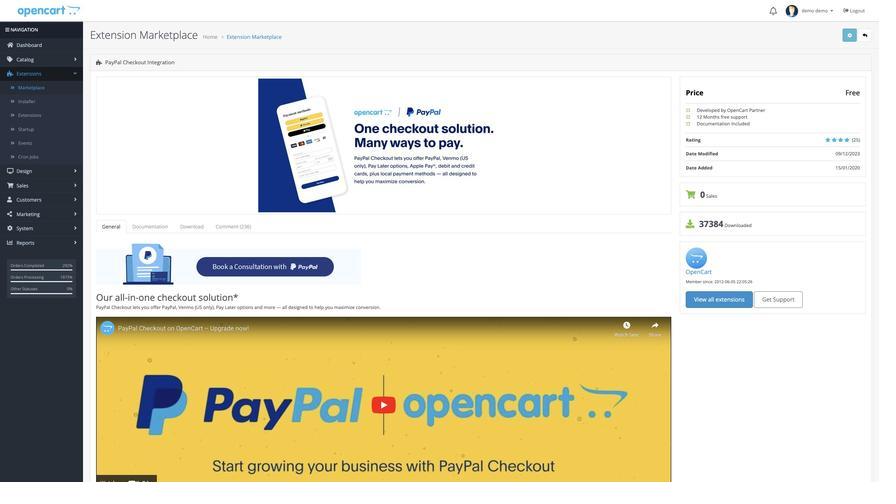 Task type: vqa. For each thing, say whether or not it's contained in the screenshot.
Orders Completed
yes



Task type: locate. For each thing, give the bounding box(es) containing it.
0 horizontal spatial puzzle piece image
[[7, 71, 13, 76]]

and
[[255, 304, 263, 311]]

extensions link down installer
[[0, 109, 83, 122]]

1 horizontal spatial puzzle piece image
[[96, 60, 102, 65]]

paypal
[[105, 59, 122, 66], [96, 304, 110, 311]]

0 vertical spatial documentation
[[697, 121, 731, 127]]

date
[[686, 151, 697, 157], [686, 165, 697, 171]]

06-
[[725, 279, 731, 285]]

1 vertical spatial documentation
[[132, 223, 168, 230]]

caret down image
[[829, 8, 835, 13]]

0 vertical spatial checkout
[[123, 59, 146, 66]]

system link
[[0, 222, 83, 236]]

download image
[[686, 220, 695, 228]]

1 vertical spatial puzzle piece image
[[7, 71, 13, 76]]

demo
[[802, 7, 815, 14], [816, 7, 828, 14]]

0 horizontal spatial you
[[142, 304, 149, 311]]

opencart up member on the bottom right
[[686, 268, 712, 276]]

1 horizontal spatial documentation
[[697, 121, 731, 127]]

1 date from the top
[[686, 151, 697, 157]]

partner
[[750, 107, 766, 113]]

1 horizontal spatial opencart
[[728, 107, 748, 113]]

opencart up support
[[728, 107, 748, 113]]

0 horizontal spatial opencart image
[[17, 4, 80, 17]]

you
[[142, 304, 149, 311], [325, 304, 333, 311]]

you right lets
[[142, 304, 149, 311]]

12
[[697, 114, 702, 120]]

puzzle piece image
[[96, 60, 102, 65], [7, 71, 13, 76]]

marketplace
[[139, 28, 198, 42], [252, 33, 282, 40], [18, 84, 45, 91]]

0 vertical spatial date
[[686, 151, 697, 157]]

logout link
[[839, 0, 872, 21]]

sales right 0
[[707, 193, 718, 199]]

customers link
[[0, 193, 83, 207]]

star image
[[832, 138, 837, 143], [839, 138, 844, 143], [845, 138, 850, 143]]

0 horizontal spatial star image
[[832, 138, 837, 143]]

developed by opencart partner 12 months free support documentation included
[[697, 107, 766, 127]]

opencart image up navigation
[[17, 4, 80, 17]]

demo left caret down image
[[816, 7, 828, 14]]

0 horizontal spatial shopping cart image
[[7, 183, 13, 188]]

support
[[731, 114, 748, 120]]

tag image
[[7, 56, 13, 62]]

general link
[[96, 220, 126, 233]]

09/12/2023
[[836, 151, 860, 157]]

events link
[[0, 136, 83, 150]]

checkout left the integration
[[123, 59, 146, 66]]

catalog
[[15, 56, 34, 63]]

0 vertical spatial opencart
[[728, 107, 748, 113]]

checkout down all-
[[111, 304, 132, 311]]

download
[[180, 223, 204, 230]]

statuses
[[22, 286, 38, 292]]

2 horizontal spatial marketplace
[[252, 33, 282, 40]]

all right —
[[282, 304, 287, 311]]

home image
[[7, 42, 13, 48]]

installer link
[[0, 95, 83, 109]]

customers
[[15, 197, 41, 203]]

shopping cart image down desktop image
[[7, 183, 13, 188]]

1 vertical spatial date
[[686, 165, 697, 171]]

sign out alt image
[[844, 8, 849, 13]]

0 vertical spatial shopping cart image
[[7, 183, 13, 188]]

1 vertical spatial orders
[[11, 275, 23, 280]]

2012-
[[715, 279, 725, 285]]

only),
[[203, 304, 215, 311]]

catalog link
[[0, 53, 83, 67]]

1 horizontal spatial sales
[[707, 193, 718, 199]]

opencart image
[[17, 4, 80, 17], [686, 248, 707, 269]]

(25)
[[851, 137, 860, 143]]

view all extensions link
[[686, 292, 753, 308]]

get support
[[763, 296, 795, 304]]

opencart
[[728, 107, 748, 113], [686, 268, 712, 276]]

1 horizontal spatial star image
[[839, 138, 844, 143]]

bell image
[[770, 7, 777, 15]]

in-
[[128, 291, 139, 304]]

2 date from the top
[[686, 165, 697, 171]]

1 horizontal spatial shopping cart image
[[686, 190, 696, 199]]

1 vertical spatial opencart image
[[686, 248, 707, 269]]

37384
[[699, 218, 724, 230]]

comment
[[216, 223, 239, 230]]

get
[[763, 296, 772, 304]]

2 horizontal spatial star image
[[845, 138, 850, 143]]

0 horizontal spatial opencart
[[686, 268, 712, 276]]

opencart image up member on the bottom right
[[686, 248, 707, 269]]

1 vertical spatial checkout
[[111, 304, 132, 311]]

share alt image
[[7, 211, 13, 217]]

demo right demo demo icon at the right
[[802, 7, 815, 14]]

orders up 'other'
[[11, 275, 23, 280]]

free
[[846, 88, 860, 97]]

member
[[686, 279, 702, 285]]

0 vertical spatial puzzle piece image
[[96, 60, 102, 65]]

jobs
[[30, 154, 39, 160]]

all
[[708, 296, 715, 304], [282, 304, 287, 311]]

processing
[[24, 275, 44, 280]]

0 horizontal spatial sales
[[15, 182, 28, 189]]

2 extensions link from the top
[[0, 109, 83, 122]]

months
[[704, 114, 720, 120]]

you right help
[[325, 304, 333, 311]]

1 horizontal spatial opencart image
[[686, 248, 707, 269]]

comment (236) link
[[210, 220, 257, 233]]

(us
[[195, 304, 202, 311]]

15/01/2020
[[836, 165, 860, 171]]

1 vertical spatial opencart
[[686, 268, 712, 276]]

extension marketplace link
[[227, 33, 282, 40]]

paypal checkout integration image
[[258, 78, 509, 213]]

1 horizontal spatial all
[[708, 296, 715, 304]]

extensions down installer
[[18, 112, 41, 119]]

0 horizontal spatial extension marketplace
[[90, 28, 198, 42]]

orders
[[11, 263, 23, 268], [11, 275, 23, 280]]

extensions down catalog at the top left of page
[[15, 70, 41, 77]]

1 vertical spatial extensions link
[[0, 109, 83, 122]]

offer
[[151, 304, 161, 311]]

cron jobs
[[18, 154, 39, 160]]

1 vertical spatial sales
[[707, 193, 718, 199]]

sales link
[[0, 179, 83, 193]]

logout
[[850, 7, 865, 14]]

opencart inside opencart member since: 2012-06-05 22:05:26
[[686, 268, 712, 276]]

cron jobs link
[[0, 150, 83, 164]]

date down the rating
[[686, 151, 697, 157]]

extensions link down catalog link
[[0, 67, 83, 81]]

date for date added
[[686, 165, 697, 171]]

sales down design
[[15, 182, 28, 189]]

1 vertical spatial extensions
[[18, 112, 41, 119]]

date modified
[[686, 151, 719, 157]]

0 vertical spatial orders
[[11, 263, 23, 268]]

0 horizontal spatial all
[[282, 304, 287, 311]]

all right 'view'
[[708, 296, 715, 304]]

startup
[[18, 126, 34, 132]]

2 orders from the top
[[11, 275, 23, 280]]

dashboard
[[15, 42, 42, 48]]

extension marketplace
[[90, 28, 198, 42], [227, 33, 282, 40]]

paypal inside our all-in-one checkout solution* paypal checkout lets you offer paypal, venmo (us only), pay later options and more — all designed to help you maximize conversion.
[[96, 304, 110, 311]]

1 horizontal spatial demo
[[816, 7, 828, 14]]

pay
[[216, 304, 224, 311]]

our all-in-one checkout solution* paypal checkout lets you offer paypal, venmo (us only), pay later options and more — all designed to help you maximize conversion.
[[96, 291, 381, 311]]

0 horizontal spatial demo
[[802, 7, 815, 14]]

other statuses
[[11, 286, 38, 292]]

marketplace link
[[0, 81, 83, 95]]

1 horizontal spatial marketplace
[[139, 28, 198, 42]]

292%
[[63, 263, 72, 268]]

added
[[698, 165, 713, 171]]

cog image
[[7, 226, 13, 231]]

general
[[102, 223, 120, 230]]

orders up orders processing on the bottom left of the page
[[11, 263, 23, 268]]

paypal,
[[162, 304, 177, 311]]

shopping cart image
[[7, 183, 13, 188], [686, 190, 696, 199]]

one
[[139, 291, 155, 304]]

later
[[225, 304, 236, 311]]

extensions link
[[0, 67, 83, 81], [0, 109, 83, 122]]

1 star image from the left
[[832, 138, 837, 143]]

0 horizontal spatial marketplace
[[18, 84, 45, 91]]

puzzle piece image for extensions
[[7, 71, 13, 76]]

shopping cart image left 0
[[686, 190, 696, 199]]

opencart link
[[686, 268, 712, 276]]

0 vertical spatial extensions link
[[0, 67, 83, 81]]

1 vertical spatial paypal
[[96, 304, 110, 311]]

2 demo from the left
[[816, 7, 828, 14]]

1 horizontal spatial you
[[325, 304, 333, 311]]

opencart inside developed by opencart partner 12 months free support documentation included
[[728, 107, 748, 113]]

0 horizontal spatial documentation
[[132, 223, 168, 230]]

orders processing
[[11, 275, 44, 280]]

installer
[[18, 98, 35, 105]]

1 demo from the left
[[802, 7, 815, 14]]

demo demo
[[799, 7, 829, 14]]

date left added
[[686, 165, 697, 171]]

1 orders from the top
[[11, 263, 23, 268]]

developed
[[697, 107, 720, 113]]

date for date modified
[[686, 151, 697, 157]]

1 vertical spatial all
[[282, 304, 287, 311]]



Task type: describe. For each thing, give the bounding box(es) containing it.
opencart member since: 2012-06-05 22:05:26
[[686, 268, 753, 285]]

maximize
[[334, 304, 355, 311]]

documentation inside developed by opencart partner 12 months free support documentation included
[[697, 121, 731, 127]]

orders for orders processing
[[11, 275, 23, 280]]

checkout
[[157, 291, 196, 304]]

0
[[700, 189, 705, 200]]

support
[[773, 296, 795, 304]]

integration
[[148, 59, 175, 66]]

our
[[96, 291, 113, 304]]

marketplace api image
[[848, 33, 853, 38]]

0 vertical spatial sales
[[15, 182, 28, 189]]

comment (236)
[[216, 223, 251, 230]]

more
[[264, 304, 275, 311]]

reports link
[[0, 236, 83, 250]]

all inside our all-in-one checkout solution* paypal checkout lets you offer paypal, venmo (us only), pay later options and more — all designed to help you maximize conversion.
[[282, 304, 287, 311]]

dashboard link
[[0, 38, 83, 52]]

other
[[11, 286, 21, 292]]

marketing
[[15, 211, 40, 218]]

desktop image
[[7, 168, 13, 174]]

help
[[315, 304, 324, 311]]

paypal checkout integration
[[104, 59, 175, 66]]

design link
[[0, 164, 83, 178]]

all-
[[115, 291, 128, 304]]

rating
[[686, 137, 701, 143]]

user image
[[7, 197, 13, 203]]

1973%
[[60, 275, 72, 280]]

1 horizontal spatial extension marketplace
[[227, 33, 282, 40]]

chart bar image
[[7, 240, 13, 246]]

3 star image from the left
[[845, 138, 850, 143]]

get support link
[[754, 292, 803, 308]]

conversion.
[[356, 304, 381, 311]]

2 star image from the left
[[839, 138, 844, 143]]

by
[[721, 107, 726, 113]]

solution*
[[199, 291, 238, 304]]

home
[[203, 33, 218, 40]]

0 horizontal spatial extension
[[90, 28, 137, 42]]

bars image
[[5, 28, 9, 32]]

1 vertical spatial shopping cart image
[[686, 190, 696, 199]]

lets
[[133, 304, 140, 311]]

0%
[[67, 286, 72, 292]]

marketing link
[[0, 207, 83, 221]]

orders completed
[[11, 263, 44, 268]]

0 vertical spatial paypal
[[105, 59, 122, 66]]

—
[[277, 304, 281, 311]]

22:05:26
[[737, 279, 753, 285]]

downloaded
[[725, 222, 752, 229]]

sales inside 0 sales
[[707, 193, 718, 199]]

startup link
[[0, 122, 83, 136]]

view all extensions
[[694, 296, 745, 304]]

system
[[15, 225, 33, 232]]

0 vertical spatial opencart image
[[17, 4, 80, 17]]

cron
[[18, 154, 29, 160]]

demo demo image
[[786, 5, 799, 17]]

0 sales
[[700, 189, 718, 200]]

orders for orders completed
[[11, 263, 23, 268]]

designed
[[288, 304, 308, 311]]

navigation
[[9, 27, 38, 33]]

modified
[[698, 151, 719, 157]]

demo demo link
[[783, 0, 839, 21]]

0 vertical spatial extensions
[[15, 70, 41, 77]]

design
[[15, 168, 32, 175]]

extensions
[[716, 296, 745, 304]]

date added
[[686, 165, 713, 171]]

shopping cart image inside sales link
[[7, 183, 13, 188]]

checkout inside our all-in-one checkout solution* paypal checkout lets you offer paypal, venmo (us only), pay later options and more — all designed to help you maximize conversion.
[[111, 304, 132, 311]]

1 horizontal spatial extension
[[227, 33, 250, 40]]

2 you from the left
[[325, 304, 333, 311]]

reports
[[15, 240, 34, 246]]

home link
[[203, 33, 218, 40]]

1 you from the left
[[142, 304, 149, 311]]

view
[[694, 296, 707, 304]]

05
[[731, 279, 736, 285]]

puzzle piece image for paypal checkout integration
[[96, 60, 102, 65]]

star image
[[826, 138, 831, 143]]

0 vertical spatial all
[[708, 296, 715, 304]]

back image
[[863, 33, 868, 38]]

1 extensions link from the top
[[0, 67, 83, 81]]

37384 downloaded
[[699, 218, 752, 230]]

options
[[237, 304, 253, 311]]

since:
[[703, 279, 714, 285]]

(236)
[[240, 223, 251, 230]]

to
[[309, 304, 313, 311]]



